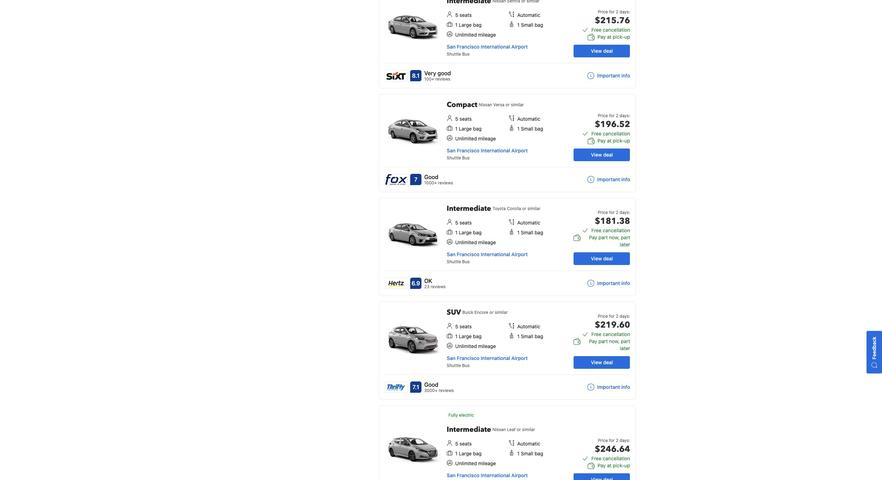 Task type: vqa. For each thing, say whether or not it's contained in the screenshot.


Task type: locate. For each thing, give the bounding box(es) containing it.
nissan left leaf
[[493, 427, 506, 432]]

5 seats for $215.76
[[455, 12, 472, 18]]

3 product card group from the top
[[379, 198, 636, 296]]

3 important info button from the top
[[587, 280, 630, 287]]

price inside price for 2 days: $215.76
[[598, 9, 608, 14]]

good for $196.52
[[424, 174, 438, 180]]

corolla
[[507, 206, 521, 211]]

good right 7
[[424, 174, 438, 180]]

unlimited
[[455, 32, 477, 38], [455, 136, 477, 142], [455, 239, 477, 245], [455, 343, 477, 349], [455, 461, 477, 467]]

4 san from the top
[[447, 355, 456, 361]]

reviews right the 3000+
[[439, 388, 454, 393]]

nissan for intermediate
[[493, 427, 506, 432]]

pay down $215.76
[[598, 34, 606, 40]]

3000+
[[424, 388, 438, 393]]

price for $246.64
[[598, 438, 608, 443]]

days: for $196.52
[[620, 113, 630, 118]]

2 seats from the top
[[460, 116, 472, 122]]

4 1 large bag from the top
[[455, 334, 482, 340]]

for up $181.38
[[609, 210, 615, 215]]

pay at pick-up down $215.76
[[598, 34, 630, 40]]

free down $181.38
[[592, 228, 602, 233]]

price for 2 days: $196.52
[[595, 113, 630, 130]]

1 small bag
[[517, 22, 543, 28], [517, 126, 543, 132], [517, 230, 543, 236], [517, 334, 543, 340], [517, 451, 543, 457]]

1 1 small bag from the top
[[517, 22, 543, 28]]

5 seats from the top
[[460, 441, 472, 447]]

similar
[[511, 102, 524, 107], [528, 206, 541, 211], [495, 310, 508, 315], [522, 427, 535, 432]]

small for $196.52
[[521, 126, 533, 132]]

important info
[[597, 73, 630, 79], [597, 176, 630, 182], [597, 280, 630, 286], [597, 384, 630, 390]]

1 vertical spatial up
[[624, 138, 630, 144]]

intermediate nissan leaf or similar
[[447, 425, 535, 435]]

san for $181.38
[[447, 251, 456, 257]]

free cancellation down $246.64
[[592, 456, 630, 462]]

5 for $181.38
[[455, 220, 458, 226]]

5 2 from the top
[[616, 438, 618, 443]]

3 free from the top
[[592, 228, 602, 233]]

1 later from the top
[[620, 242, 630, 248]]

pay for $246.64
[[598, 463, 606, 469]]

2 inside price for 2 days: $246.64
[[616, 438, 618, 443]]

pay
[[598, 34, 606, 40], [598, 138, 606, 144], [589, 235, 597, 241], [589, 338, 597, 344], [598, 463, 606, 469]]

1 pay at pick-up from the top
[[598, 34, 630, 40]]

price inside price for 2 days: $246.64
[[598, 438, 608, 443]]

reviews inside ok 23 reviews
[[431, 284, 446, 289]]

free cancellation
[[592, 27, 630, 33], [592, 131, 630, 137], [592, 228, 630, 233], [592, 331, 630, 337], [592, 456, 630, 462]]

nissan inside intermediate nissan leaf or similar
[[493, 427, 506, 432]]

3 unlimited from the top
[[455, 239, 477, 245]]

3 price from the top
[[598, 210, 608, 215]]

4 view deal from the top
[[591, 360, 613, 366]]

0 vertical spatial later
[[620, 242, 630, 248]]

price for $219.60
[[598, 314, 608, 319]]

1 intermediate from the top
[[447, 204, 491, 213]]

similar right corolla
[[528, 206, 541, 211]]

2 5 seats from the top
[[455, 116, 472, 122]]

now, down $181.38
[[609, 235, 620, 241]]

important info for $219.60
[[597, 384, 630, 390]]

or inside suv buick encore or similar
[[490, 310, 494, 315]]

supplied by hertz image
[[385, 278, 407, 289]]

days: inside price for 2 days: $181.38
[[620, 210, 630, 215]]

days: up $246.64
[[620, 438, 630, 443]]

pick-
[[613, 34, 624, 40], [613, 138, 624, 144], [613, 463, 624, 469]]

similar for $219.60
[[495, 310, 508, 315]]

large
[[459, 22, 472, 28], [459, 126, 472, 132], [459, 230, 472, 236], [459, 334, 472, 340], [459, 451, 472, 457]]

2 price from the top
[[598, 113, 608, 118]]

for up the $219.60
[[609, 314, 615, 319]]

pick- for $246.64
[[613, 463, 624, 469]]

for up $196.52
[[609, 113, 615, 118]]

days: up the $219.60
[[620, 314, 630, 319]]

automatic
[[517, 12, 540, 18], [517, 116, 540, 122], [517, 220, 540, 226], [517, 324, 540, 330], [517, 441, 540, 447]]

for inside "price for 2 days: $196.52"
[[609, 113, 615, 118]]

days: inside price for 2 days: $246.64
[[620, 438, 630, 443]]

2 large from the top
[[459, 126, 472, 132]]

deal
[[603, 48, 613, 54], [603, 152, 613, 158], [603, 256, 613, 262], [603, 360, 613, 366]]

5 days: from the top
[[620, 438, 630, 443]]

0 vertical spatial pick-
[[613, 34, 624, 40]]

supplied by rc - fox image
[[385, 174, 407, 185]]

for inside price for 2 days: $246.64
[[609, 438, 615, 443]]

important for $219.60
[[597, 384, 620, 390]]

or inside compact nissan versa or similar
[[506, 102, 510, 107]]

pick- down $246.64
[[613, 463, 624, 469]]

for inside price for 2 days: $219.60
[[609, 314, 615, 319]]

4 info from the top
[[621, 384, 630, 390]]

intermediate
[[447, 204, 491, 213], [447, 425, 491, 435]]

0 vertical spatial at
[[607, 34, 612, 40]]

1 vertical spatial nissan
[[493, 427, 506, 432]]

deal for $181.38
[[603, 256, 613, 262]]

view
[[591, 48, 602, 54], [591, 152, 602, 158], [591, 256, 602, 262], [591, 360, 602, 366]]

francisco
[[457, 44, 480, 50], [457, 148, 480, 154], [457, 251, 480, 257], [457, 355, 480, 361], [457, 473, 480, 479]]

or inside intermediate nissan leaf or similar
[[517, 427, 521, 432]]

view deal for $196.52
[[591, 152, 613, 158]]

2 for $196.52
[[616, 113, 618, 118]]

view deal
[[591, 48, 613, 54], [591, 152, 613, 158], [591, 256, 613, 262], [591, 360, 613, 366]]

later
[[620, 242, 630, 248], [620, 345, 630, 351]]

unlimited for $215.76
[[455, 32, 477, 38]]

2 for $215.76
[[616, 9, 618, 14]]

similar right versa
[[511, 102, 524, 107]]

2 important info from the top
[[597, 176, 630, 182]]

1 now, from the top
[[609, 235, 620, 241]]

pay at pick-up for $215.76
[[598, 34, 630, 40]]

2 up $196.52
[[616, 113, 618, 118]]

1 large bag
[[455, 22, 482, 28], [455, 126, 482, 132], [455, 230, 482, 236], [455, 334, 482, 340], [455, 451, 482, 457]]

1 vertical spatial at
[[607, 138, 612, 144]]

3 francisco from the top
[[457, 251, 480, 257]]

pay for $181.38
[[589, 235, 597, 241]]

free down $215.76
[[592, 27, 602, 33]]

free
[[592, 27, 602, 33], [592, 131, 602, 137], [592, 228, 602, 233], [592, 331, 602, 337], [592, 456, 602, 462]]

5 1 large bag from the top
[[455, 451, 482, 457]]

4 francisco from the top
[[457, 355, 480, 361]]

free down $196.52
[[592, 131, 602, 137]]

san francisco international airport button
[[447, 44, 528, 50], [447, 148, 528, 154], [447, 251, 528, 257], [447, 355, 528, 361], [447, 473, 528, 479]]

0 vertical spatial now,
[[609, 235, 620, 241]]

nissan
[[479, 102, 492, 107], [493, 427, 506, 432]]

important
[[597, 73, 620, 79], [597, 176, 620, 182], [597, 280, 620, 286], [597, 384, 620, 390]]

3 2 from the top
[[616, 210, 618, 215]]

pay part now, part later
[[589, 235, 630, 248], [589, 338, 630, 351]]

automatic for $215.76
[[517, 12, 540, 18]]

at
[[607, 34, 612, 40], [607, 138, 612, 144], [607, 463, 612, 469]]

important info for $196.52
[[597, 176, 630, 182]]

price up $181.38
[[598, 210, 608, 215]]

now, for $219.60
[[609, 338, 620, 344]]

1 info from the top
[[621, 73, 630, 79]]

unlimited for $196.52
[[455, 136, 477, 142]]

san francisco international airport shuttle bus
[[447, 44, 528, 57], [447, 148, 528, 161], [447, 251, 528, 264], [447, 355, 528, 368]]

1000+
[[424, 180, 437, 186]]

later down the $219.60
[[620, 345, 630, 351]]

seats for $196.52
[[460, 116, 472, 122]]

1 at from the top
[[607, 34, 612, 40]]

reviews for $181.38
[[431, 284, 446, 289]]

1 for from the top
[[609, 9, 615, 14]]

3 for from the top
[[609, 210, 615, 215]]

1 francisco from the top
[[457, 44, 480, 50]]

2 free from the top
[[592, 131, 602, 137]]

cancellation down the $219.60
[[603, 331, 630, 337]]

intermediate down the electric
[[447, 425, 491, 435]]

2 for from the top
[[609, 113, 615, 118]]

pay at pick-up down $196.52
[[598, 138, 630, 144]]

2 international from the top
[[481, 148, 510, 154]]

1 vertical spatial now,
[[609, 338, 620, 344]]

0 vertical spatial pay at pick-up
[[598, 34, 630, 40]]

seats
[[460, 12, 472, 18], [460, 116, 472, 122], [460, 220, 472, 226], [460, 324, 472, 330], [460, 441, 472, 447]]

airport
[[511, 44, 528, 50], [511, 148, 528, 154], [511, 251, 528, 257], [511, 355, 528, 361], [511, 473, 528, 479]]

up for $196.52
[[624, 138, 630, 144]]

2 1 large bag from the top
[[455, 126, 482, 132]]

fully electric
[[449, 413, 474, 418]]

view deal button for $215.76
[[574, 45, 630, 57]]

3 days: from the top
[[620, 210, 630, 215]]

now,
[[609, 235, 620, 241], [609, 338, 620, 344]]

days: up $215.76
[[620, 9, 630, 14]]

or right versa
[[506, 102, 510, 107]]

2 automatic from the top
[[517, 116, 540, 122]]

2 up $181.38
[[616, 210, 618, 215]]

free cancellation down $181.38
[[592, 228, 630, 233]]

very
[[424, 70, 436, 76]]

pay part now, part later down $181.38
[[589, 235, 630, 248]]

free cancellation down the $219.60
[[592, 331, 630, 337]]

for for $196.52
[[609, 113, 615, 118]]

pay at pick-up down $246.64
[[598, 463, 630, 469]]

reviews right 1000+ at the left top of page
[[438, 180, 453, 186]]

reviews
[[435, 76, 451, 82], [438, 180, 453, 186], [431, 284, 446, 289], [439, 388, 454, 393]]

8.1
[[412, 73, 420, 79]]

days: up $196.52
[[620, 113, 630, 118]]

3 small from the top
[[521, 230, 533, 236]]

good inside good 1000+ reviews
[[424, 174, 438, 180]]

good inside the good 3000+ reviews
[[424, 382, 438, 388]]

shuttle for $196.52
[[447, 155, 461, 161]]

free down $246.64
[[592, 456, 602, 462]]

2 inside price for 2 days: $215.76
[[616, 9, 618, 14]]

supplied by thrifty image
[[385, 382, 407, 393]]

reviews inside good 1000+ reviews
[[438, 180, 453, 186]]

days: inside price for 2 days: $215.76
[[620, 9, 630, 14]]

days: inside "price for 2 days: $196.52"
[[620, 113, 630, 118]]

pay down $196.52
[[598, 138, 606, 144]]

similar right leaf
[[522, 427, 535, 432]]

pay at pick-up
[[598, 34, 630, 40], [598, 138, 630, 144], [598, 463, 630, 469]]

pay down $246.64
[[598, 463, 606, 469]]

1 good from the top
[[424, 174, 438, 180]]

san francisco international airport button for $219.60
[[447, 355, 528, 361]]

3 at from the top
[[607, 463, 612, 469]]

price up $246.64
[[598, 438, 608, 443]]

seats for $219.60
[[460, 324, 472, 330]]

encore
[[475, 310, 488, 315]]

unlimited mileage
[[455, 32, 496, 38], [455, 136, 496, 142], [455, 239, 496, 245], [455, 343, 496, 349], [455, 461, 496, 467]]

4 deal from the top
[[603, 360, 613, 366]]

product card group
[[379, 0, 636, 88], [379, 94, 636, 192], [379, 198, 636, 296], [379, 302, 636, 400], [379, 406, 636, 480]]

4 seats from the top
[[460, 324, 472, 330]]

price for $215.76
[[598, 9, 608, 14]]

1 small from the top
[[521, 22, 533, 28]]

2 vertical spatial pay at pick-up
[[598, 463, 630, 469]]

good
[[424, 174, 438, 180], [424, 382, 438, 388]]

pick- down $215.76
[[613, 34, 624, 40]]

customer rating 6.9 ok element
[[424, 277, 446, 285]]

3 5 seats from the top
[[455, 220, 472, 226]]

bag
[[473, 22, 482, 28], [535, 22, 543, 28], [473, 126, 482, 132], [535, 126, 543, 132], [473, 230, 482, 236], [535, 230, 543, 236], [473, 334, 482, 340], [535, 334, 543, 340], [473, 451, 482, 457], [535, 451, 543, 457]]

3 pick- from the top
[[613, 463, 624, 469]]

5 5 seats from the top
[[455, 441, 472, 447]]

4 airport from the top
[[511, 355, 528, 361]]

up
[[624, 34, 630, 40], [624, 138, 630, 144], [624, 463, 630, 469]]

feedback
[[871, 337, 877, 360]]

5 free cancellation from the top
[[592, 456, 630, 462]]

good
[[438, 70, 451, 76]]

$196.52
[[595, 119, 630, 130]]

$246.64
[[595, 444, 630, 455]]

versa
[[493, 102, 505, 107]]

price up $196.52
[[598, 113, 608, 118]]

cancellation down $181.38
[[603, 228, 630, 233]]

free cancellation for $219.60
[[592, 331, 630, 337]]

2 pick- from the top
[[613, 138, 624, 144]]

good 3000+ reviews
[[424, 382, 454, 393]]

important for $181.38
[[597, 280, 620, 286]]

pay part now, part later down the $219.60
[[589, 338, 630, 351]]

free cancellation down $215.76
[[592, 27, 630, 33]]

info for $196.52
[[621, 176, 630, 182]]

4 days: from the top
[[620, 314, 630, 319]]

1 seats from the top
[[460, 12, 472, 18]]

price inside price for 2 days: $181.38
[[598, 210, 608, 215]]

0 vertical spatial good
[[424, 174, 438, 180]]

1 free from the top
[[592, 27, 602, 33]]

4 important info button from the top
[[587, 384, 630, 391]]

good right 7.1 element
[[424, 382, 438, 388]]

view for $215.76
[[591, 48, 602, 54]]

now, for $181.38
[[609, 235, 620, 241]]

0 vertical spatial pay part now, part later
[[589, 235, 630, 248]]

1 vertical spatial intermediate
[[447, 425, 491, 435]]

1 cancellation from the top
[[603, 27, 630, 33]]

unlimited for $181.38
[[455, 239, 477, 245]]

for up $246.64
[[609, 438, 615, 443]]

nissan left versa
[[479, 102, 492, 107]]

1 shuttle from the top
[[447, 51, 461, 57]]

4 unlimited from the top
[[455, 343, 477, 349]]

bus
[[462, 51, 470, 57], [462, 155, 470, 161], [462, 259, 470, 264], [462, 363, 470, 368]]

price up the $219.60
[[598, 314, 608, 319]]

4 5 from the top
[[455, 324, 458, 330]]

free cancellation for $181.38
[[592, 228, 630, 233]]

good 1000+ reviews
[[424, 174, 453, 186]]

up down $246.64
[[624, 463, 630, 469]]

1 vertical spatial pay at pick-up
[[598, 138, 630, 144]]

for for $215.76
[[609, 9, 615, 14]]

san for $196.52
[[447, 148, 456, 154]]

1 vertical spatial later
[[620, 345, 630, 351]]

3 san francisco international airport button from the top
[[447, 251, 528, 257]]

now, down the $219.60
[[609, 338, 620, 344]]

for up $215.76
[[609, 9, 615, 14]]

francisco for $219.60
[[457, 355, 480, 361]]

or right corolla
[[522, 206, 526, 211]]

2 later from the top
[[620, 345, 630, 351]]

days: for $219.60
[[620, 314, 630, 319]]

2 view deal button from the top
[[574, 149, 630, 161]]

at for $215.76
[[607, 34, 612, 40]]

up for $246.64
[[624, 463, 630, 469]]

at down $215.76
[[607, 34, 612, 40]]

san francisco international airport
[[447, 473, 528, 479]]

cancellation down $215.76
[[603, 27, 630, 33]]

nissan inside compact nissan versa or similar
[[479, 102, 492, 107]]

1 vertical spatial pay part now, part later
[[589, 338, 630, 351]]

customer rating 8.1 very good element
[[424, 69, 451, 77]]

5 seats for $219.60
[[455, 324, 472, 330]]

1 5 from the top
[[455, 12, 458, 18]]

similar inside the intermediate toyota corolla or similar
[[528, 206, 541, 211]]

2 unlimited mileage from the top
[[455, 136, 496, 142]]

2 cancellation from the top
[[603, 131, 630, 137]]

0 vertical spatial intermediate
[[447, 204, 491, 213]]

5 price from the top
[[598, 438, 608, 443]]

1 horizontal spatial nissan
[[493, 427, 506, 432]]

2 pay at pick-up from the top
[[598, 138, 630, 144]]

product card group containing $219.60
[[379, 302, 636, 400]]

toyota
[[493, 206, 506, 211]]

leaf
[[507, 427, 516, 432]]

international
[[481, 44, 510, 50], [481, 148, 510, 154], [481, 251, 510, 257], [481, 355, 510, 361], [481, 473, 510, 479]]

1 vertical spatial pick-
[[613, 138, 624, 144]]

5 seats
[[455, 12, 472, 18], [455, 116, 472, 122], [455, 220, 472, 226], [455, 324, 472, 330], [455, 441, 472, 447]]

unlimited for $219.60
[[455, 343, 477, 349]]

important for $196.52
[[597, 176, 620, 182]]

days: for $215.76
[[620, 9, 630, 14]]

2 unlimited from the top
[[455, 136, 477, 142]]

2 intermediate from the top
[[447, 425, 491, 435]]

small
[[521, 22, 533, 28], [521, 126, 533, 132], [521, 230, 533, 236], [521, 334, 533, 340], [521, 451, 533, 457]]

price up $215.76
[[598, 9, 608, 14]]

free down the $219.60
[[592, 331, 602, 337]]

or right leaf
[[517, 427, 521, 432]]

info for $219.60
[[621, 384, 630, 390]]

3 1 small bag from the top
[[517, 230, 543, 236]]

2
[[616, 9, 618, 14], [616, 113, 618, 118], [616, 210, 618, 215], [616, 314, 618, 319], [616, 438, 618, 443]]

ok
[[424, 278, 432, 284]]

2 important info button from the top
[[587, 176, 630, 183]]

1 important from the top
[[597, 73, 620, 79]]

reviews right the 100+
[[435, 76, 451, 82]]

francisco for $215.76
[[457, 44, 480, 50]]

pay at pick-up for $196.52
[[598, 138, 630, 144]]

or for $219.60
[[490, 310, 494, 315]]

pick- down $196.52
[[613, 138, 624, 144]]

view deal button
[[574, 45, 630, 57], [574, 149, 630, 161], [574, 253, 630, 265], [574, 356, 630, 369]]

days: up $181.38
[[620, 210, 630, 215]]

ok 23 reviews
[[424, 278, 446, 289]]

price inside price for 2 days: $219.60
[[598, 314, 608, 319]]

similar inside suv buick encore or similar
[[495, 310, 508, 315]]

later down $181.38
[[620, 242, 630, 248]]

1
[[455, 22, 458, 28], [517, 22, 520, 28], [455, 126, 458, 132], [517, 126, 520, 132], [455, 230, 458, 236], [517, 230, 520, 236], [455, 334, 458, 340], [517, 334, 520, 340], [455, 451, 458, 457], [517, 451, 520, 457]]

4 for from the top
[[609, 314, 615, 319]]

up for $215.76
[[624, 34, 630, 40]]

3 1 large bag from the top
[[455, 230, 482, 236]]

3 large from the top
[[459, 230, 472, 236]]

4 mileage from the top
[[478, 343, 496, 349]]

4 free cancellation from the top
[[592, 331, 630, 337]]

2 vertical spatial at
[[607, 463, 612, 469]]

cancellation for $181.38
[[603, 228, 630, 233]]

2 inside price for 2 days: $219.60
[[616, 314, 618, 319]]

1 important info button from the top
[[587, 72, 630, 79]]

very good 100+ reviews
[[424, 70, 451, 82]]

4 large from the top
[[459, 334, 472, 340]]

view deal for $215.76
[[591, 48, 613, 54]]

4 2 from the top
[[616, 314, 618, 319]]

3 5 from the top
[[455, 220, 458, 226]]

reviews right 23
[[431, 284, 446, 289]]

0 vertical spatial up
[[624, 34, 630, 40]]

similar inside compact nissan versa or similar
[[511, 102, 524, 107]]

price inside "price for 2 days: $196.52"
[[598, 113, 608, 118]]

5
[[455, 12, 458, 18], [455, 116, 458, 122], [455, 220, 458, 226], [455, 324, 458, 330], [455, 441, 458, 447]]

international for $219.60
[[481, 355, 510, 361]]

cancellation
[[603, 27, 630, 33], [603, 131, 630, 137], [603, 228, 630, 233], [603, 331, 630, 337], [603, 456, 630, 462]]

pay down $181.38
[[589, 235, 597, 241]]

pay down the $219.60
[[589, 338, 597, 344]]

up down $196.52
[[624, 138, 630, 144]]

2 shuttle from the top
[[447, 155, 461, 161]]

2 up the $219.60
[[616, 314, 618, 319]]

4 5 seats from the top
[[455, 324, 472, 330]]

up down $215.76
[[624, 34, 630, 40]]

automatic for $219.60
[[517, 324, 540, 330]]

deal for $196.52
[[603, 152, 613, 158]]

unlimited mileage for $196.52
[[455, 136, 496, 142]]

3 up from the top
[[624, 463, 630, 469]]

or for $181.38
[[522, 206, 526, 211]]

shuttle
[[447, 51, 461, 57], [447, 155, 461, 161], [447, 259, 461, 264], [447, 363, 461, 368]]

1 vertical spatial good
[[424, 382, 438, 388]]

3 unlimited mileage from the top
[[455, 239, 496, 245]]

or right the encore
[[490, 310, 494, 315]]

2 up $246.64
[[616, 438, 618, 443]]

deal for $219.60
[[603, 360, 613, 366]]

info
[[621, 73, 630, 79], [621, 176, 630, 182], [621, 280, 630, 286], [621, 384, 630, 390]]

view deal button for $219.60
[[574, 356, 630, 369]]

2 for $181.38
[[616, 210, 618, 215]]

2 up $215.76
[[616, 9, 618, 14]]

san francisco international airport button for $215.76
[[447, 44, 528, 50]]

for inside price for 2 days: $181.38
[[609, 210, 615, 215]]

mileage
[[478, 32, 496, 38], [478, 136, 496, 142], [478, 239, 496, 245], [478, 343, 496, 349], [478, 461, 496, 467]]

reviews inside the good 3000+ reviews
[[439, 388, 454, 393]]

2 inside price for 2 days: $181.38
[[616, 210, 618, 215]]

1 5 seats from the top
[[455, 12, 472, 18]]

4 automatic from the top
[[517, 324, 540, 330]]

2 1 small bag from the top
[[517, 126, 543, 132]]

2 at from the top
[[607, 138, 612, 144]]

2 view deal from the top
[[591, 152, 613, 158]]

4 free from the top
[[592, 331, 602, 337]]

1 1 large bag from the top
[[455, 22, 482, 28]]

3 view deal button from the top
[[574, 253, 630, 265]]

price
[[598, 9, 608, 14], [598, 113, 608, 118], [598, 210, 608, 215], [598, 314, 608, 319], [598, 438, 608, 443]]

san
[[447, 44, 456, 50], [447, 148, 456, 154], [447, 251, 456, 257], [447, 355, 456, 361], [447, 473, 456, 479]]

0 horizontal spatial nissan
[[479, 102, 492, 107]]

at down $196.52
[[607, 138, 612, 144]]

airport for $215.76
[[511, 44, 528, 50]]

1 large bag for $215.76
[[455, 22, 482, 28]]

or inside the intermediate toyota corolla or similar
[[522, 206, 526, 211]]

at down $246.64
[[607, 463, 612, 469]]

similar right the encore
[[495, 310, 508, 315]]

days:
[[620, 9, 630, 14], [620, 113, 630, 118], [620, 210, 630, 215], [620, 314, 630, 319], [620, 438, 630, 443]]

part
[[599, 235, 608, 241], [621, 235, 630, 241], [599, 338, 608, 344], [621, 338, 630, 344]]

2 inside "price for 2 days: $196.52"
[[616, 113, 618, 118]]

1 san francisco international airport shuttle bus from the top
[[447, 44, 528, 57]]

2 vertical spatial pick-
[[613, 463, 624, 469]]

5 francisco from the top
[[457, 473, 480, 479]]

days: inside price for 2 days: $219.60
[[620, 314, 630, 319]]

2 vertical spatial up
[[624, 463, 630, 469]]

for
[[609, 9, 615, 14], [609, 113, 615, 118], [609, 210, 615, 215], [609, 314, 615, 319], [609, 438, 615, 443]]

intermediate left toyota
[[447, 204, 491, 213]]

2 francisco from the top
[[457, 148, 480, 154]]

free for $219.60
[[592, 331, 602, 337]]

large for $196.52
[[459, 126, 472, 132]]

1 unlimited mileage from the top
[[455, 32, 496, 38]]

important info button
[[587, 72, 630, 79], [587, 176, 630, 183], [587, 280, 630, 287], [587, 384, 630, 391]]

or
[[506, 102, 510, 107], [522, 206, 526, 211], [490, 310, 494, 315], [517, 427, 521, 432]]

0 vertical spatial nissan
[[479, 102, 492, 107]]

free cancellation down $196.52
[[592, 131, 630, 137]]

for inside price for 2 days: $215.76
[[609, 9, 615, 14]]

cancellation down $196.52
[[603, 131, 630, 137]]

free cancellation for $196.52
[[592, 131, 630, 137]]

7.1 element
[[410, 382, 421, 393]]

cancellation down $246.64
[[603, 456, 630, 462]]

view for $219.60
[[591, 360, 602, 366]]

$181.38
[[595, 216, 630, 227]]

1 days: from the top
[[620, 9, 630, 14]]

1 product card group from the top
[[379, 0, 636, 88]]



Task type: describe. For each thing, give the bounding box(es) containing it.
at for $196.52
[[607, 138, 612, 144]]

airport for $196.52
[[511, 148, 528, 154]]

airport for $219.60
[[511, 355, 528, 361]]

bus for $219.60
[[462, 363, 470, 368]]

deal for $215.76
[[603, 48, 613, 54]]

customer rating 7 good element
[[424, 173, 453, 181]]

100+
[[424, 76, 434, 82]]

5 seats for $196.52
[[455, 116, 472, 122]]

5 airport from the top
[[511, 473, 528, 479]]

compact
[[447, 100, 477, 110]]

price for 2 days: $246.64
[[595, 438, 630, 455]]

2 for $246.64
[[616, 438, 618, 443]]

6.9
[[412, 280, 420, 287]]

important for $215.76
[[597, 73, 620, 79]]

nissan for compact
[[479, 102, 492, 107]]

similar inside intermediate nissan leaf or similar
[[522, 427, 535, 432]]

similar for $196.52
[[511, 102, 524, 107]]

1 small bag for $215.76
[[517, 22, 543, 28]]

suv buick encore or similar
[[447, 308, 508, 317]]

free cancellation for $215.76
[[592, 27, 630, 33]]

5 mileage from the top
[[478, 461, 496, 467]]

days: for $181.38
[[620, 210, 630, 215]]

san francisco international airport button for $196.52
[[447, 148, 528, 154]]

automatic for $196.52
[[517, 116, 540, 122]]

shuttle for $215.76
[[447, 51, 461, 57]]

price for 2 days: $215.76
[[595, 9, 630, 26]]

fully
[[449, 413, 458, 418]]

supplied by sixt image
[[385, 70, 407, 81]]

free for $215.76
[[592, 27, 602, 33]]

large for $219.60
[[459, 334, 472, 340]]

view for $196.52
[[591, 152, 602, 158]]

francisco for $196.52
[[457, 148, 480, 154]]

mileage for $219.60
[[478, 343, 496, 349]]

san francisco international airport shuttle bus for $215.76
[[447, 44, 528, 57]]

shuttle for $219.60
[[447, 363, 461, 368]]

5 5 from the top
[[455, 441, 458, 447]]

unlimited mileage for $215.76
[[455, 32, 496, 38]]

for for $181.38
[[609, 210, 615, 215]]

1 small bag for $219.60
[[517, 334, 543, 340]]

pay for $219.60
[[589, 338, 597, 344]]

$219.60
[[595, 319, 630, 331]]

pick- for $196.52
[[613, 138, 624, 144]]

customer rating 7.1 good element
[[424, 381, 454, 389]]

free for $181.38
[[592, 228, 602, 233]]

5 for $196.52
[[455, 116, 458, 122]]

6.9 element
[[410, 278, 421, 289]]

pay at pick-up for $246.64
[[598, 463, 630, 469]]

reviews inside very good 100+ reviews
[[435, 76, 451, 82]]

electric
[[459, 413, 474, 418]]

product card group containing $215.76
[[379, 0, 636, 88]]

san for $215.76
[[447, 44, 456, 50]]

5 unlimited mileage from the top
[[455, 461, 496, 467]]

view deal for $219.60
[[591, 360, 613, 366]]

seats for $181.38
[[460, 220, 472, 226]]

product card group containing $246.64
[[379, 406, 636, 480]]

pay part now, part later for $219.60
[[589, 338, 630, 351]]

product card group containing $181.38
[[379, 198, 636, 296]]

san francisco international airport button for $181.38
[[447, 251, 528, 257]]

francisco for $181.38
[[457, 251, 480, 257]]

mileage for $215.76
[[478, 32, 496, 38]]

cancellation for $196.52
[[603, 131, 630, 137]]

5 large from the top
[[459, 451, 472, 457]]

san francisco international airport shuttle bus for $219.60
[[447, 355, 528, 368]]

view deal button for $181.38
[[574, 253, 630, 265]]

international for $196.52
[[481, 148, 510, 154]]

price for 2 days: $181.38
[[595, 210, 630, 227]]

5 seats for $181.38
[[455, 220, 472, 226]]

buick
[[462, 310, 473, 315]]

at for $246.64
[[607, 463, 612, 469]]

23
[[424, 284, 430, 289]]

price for 2 days: $219.60
[[595, 314, 630, 331]]

intermediate toyota corolla or similar
[[447, 204, 541, 213]]

international for $181.38
[[481, 251, 510, 257]]

seats for $215.76
[[460, 12, 472, 18]]

compact nissan versa or similar
[[447, 100, 524, 110]]

important info button for $196.52
[[587, 176, 630, 183]]

intermediate for intermediate nissan leaf or similar
[[447, 425, 491, 435]]

2 for $219.60
[[616, 314, 618, 319]]

pay for $215.76
[[598, 34, 606, 40]]

automatic for $181.38
[[517, 220, 540, 226]]

1 large bag for $219.60
[[455, 334, 482, 340]]

bus for $196.52
[[462, 155, 470, 161]]

8.1 element
[[410, 70, 421, 81]]

important info for $215.76
[[597, 73, 630, 79]]

7.1
[[413, 384, 419, 391]]

5 san from the top
[[447, 473, 456, 479]]

suv
[[447, 308, 461, 317]]

5 unlimited from the top
[[455, 461, 477, 467]]

reviews for $196.52
[[438, 180, 453, 186]]

cancellation for $219.60
[[603, 331, 630, 337]]

small for $181.38
[[521, 230, 533, 236]]

5 for $215.76
[[455, 12, 458, 18]]

5 small from the top
[[521, 451, 533, 457]]

info for $181.38
[[621, 280, 630, 286]]

7
[[414, 176, 417, 183]]

5 automatic from the top
[[517, 441, 540, 447]]

view for $181.38
[[591, 256, 602, 262]]

days: for $246.64
[[620, 438, 630, 443]]

san francisco international airport shuttle bus for $181.38
[[447, 251, 528, 264]]

$215.76
[[595, 15, 630, 26]]

free for $246.64
[[592, 456, 602, 462]]

important info button for $215.76
[[587, 72, 630, 79]]

view deal button for $196.52
[[574, 149, 630, 161]]

small for $215.76
[[521, 22, 533, 28]]

feedback button
[[867, 331, 882, 374]]

view deal for $181.38
[[591, 256, 613, 262]]

unlimited mileage for $181.38
[[455, 239, 496, 245]]

free for $196.52
[[592, 131, 602, 137]]

5 international from the top
[[481, 473, 510, 479]]

5 1 small bag from the top
[[517, 451, 543, 457]]

intermediate for intermediate toyota corolla or similar
[[447, 204, 491, 213]]

or for $196.52
[[506, 102, 510, 107]]

pay for $196.52
[[598, 138, 606, 144]]

5 san francisco international airport button from the top
[[447, 473, 528, 479]]

large for $181.38
[[459, 230, 472, 236]]

airport for $181.38
[[511, 251, 528, 257]]

product card group containing $196.52
[[379, 94, 636, 192]]



